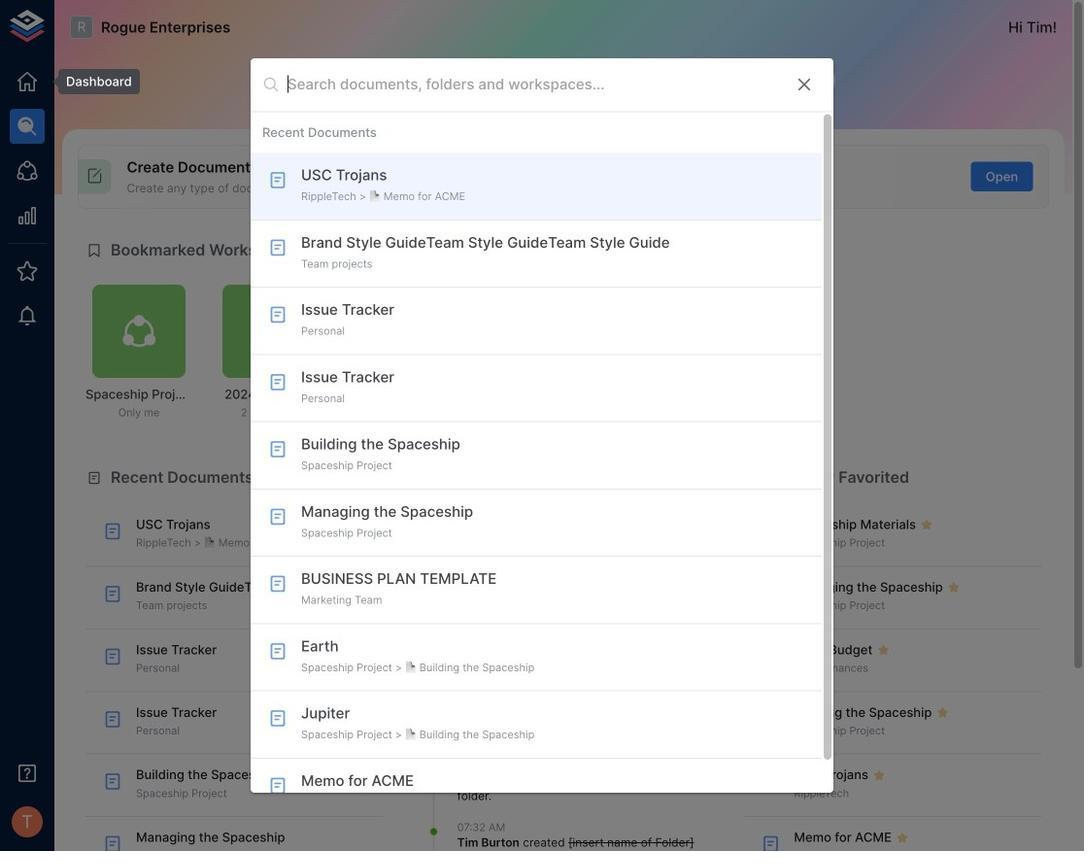 Task type: describe. For each thing, give the bounding box(es) containing it.
Search documents, folders and workspaces... text field
[[288, 70, 779, 99]]



Task type: vqa. For each thing, say whether or not it's contained in the screenshot.
the "Project Management Plan" image
no



Task type: locate. For each thing, give the bounding box(es) containing it.
dialog
[[251, 58, 834, 826]]

tooltip
[[45, 69, 140, 94]]



